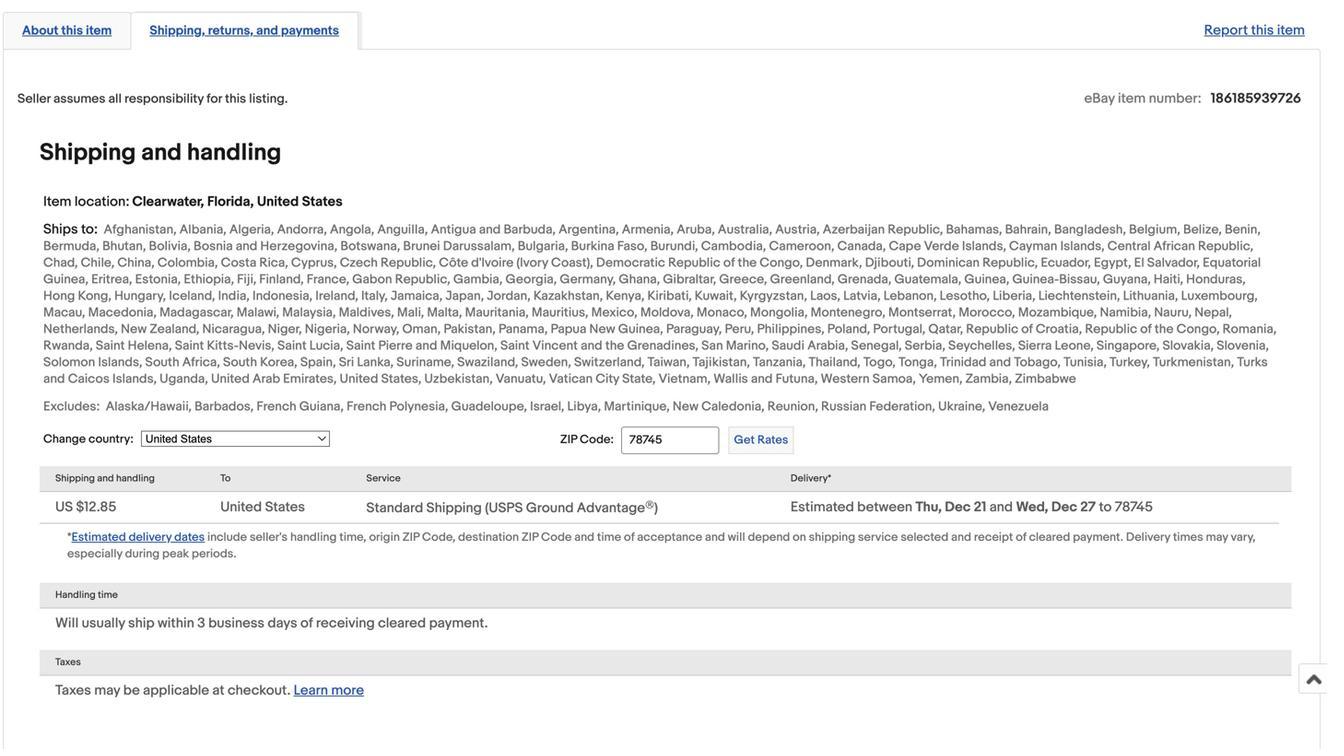Task type: describe. For each thing, give the bounding box(es) containing it.
responsibility
[[125, 91, 204, 107]]

finland,
[[259, 272, 304, 287]]

1 horizontal spatial new
[[590, 322, 616, 337]]

0 vertical spatial states
[[302, 193, 343, 210]]

during
[[125, 547, 160, 561]]

costa
[[221, 255, 256, 271]]

spain,
[[300, 355, 336, 370]]

islands, down the helena,
[[98, 355, 142, 370]]

0 horizontal spatial estimated
[[72, 531, 126, 545]]

and up $12.85
[[97, 473, 114, 485]]

shipping inside standard shipping (usps ground advantage ® )
[[427, 500, 482, 517]]

florida,
[[207, 193, 254, 210]]

and down tanzania,
[[751, 371, 773, 387]]

malawi,
[[237, 305, 280, 321]]

cleared inside the include seller's handling time, origin zip code, destination zip code and time of acceptance and will depend on shipping service selected and receipt of cleared payment. delivery times may vary, especially during peak periods.
[[1029, 531, 1071, 545]]

code
[[541, 531, 572, 545]]

seychelles,
[[949, 338, 1016, 354]]

kazakhstan,
[[534, 288, 603, 304]]

slovakia,
[[1163, 338, 1214, 354]]

1 horizontal spatial item
[[1118, 90, 1146, 107]]

slovenia,
[[1217, 338, 1269, 354]]

and inside shipping, returns, and payments button
[[256, 23, 278, 39]]

business
[[208, 615, 265, 632]]

ship
[[128, 615, 155, 632]]

1 horizontal spatial this
[[225, 91, 246, 107]]

lesotho,
[[940, 288, 990, 304]]

netherlands,
[[43, 322, 118, 337]]

will
[[728, 531, 746, 545]]

iceland,
[[169, 288, 215, 304]]

republic, down cayman
[[983, 255, 1038, 271]]

peru,
[[725, 322, 755, 337]]

3 saint from the left
[[278, 338, 307, 354]]

guadeloupe,
[[451, 399, 527, 415]]

payments
[[281, 23, 339, 39]]

canada,
[[838, 239, 886, 254]]

djibouti,
[[865, 255, 915, 271]]

clearwater,
[[132, 193, 204, 210]]

1 vertical spatial the
[[1155, 322, 1174, 337]]

salvador,
[[1148, 255, 1200, 271]]

haiti,
[[1154, 272, 1184, 287]]

*
[[67, 531, 72, 545]]

number:
[[1149, 90, 1202, 107]]

united down to
[[220, 499, 262, 516]]

guiana,
[[299, 399, 344, 415]]

and up the switzerland,
[[581, 338, 603, 354]]

zip code:
[[560, 433, 614, 447]]

switzerland,
[[574, 355, 645, 370]]

be
[[123, 683, 140, 699]]

republic, up 'equatorial'
[[1199, 239, 1254, 254]]

montserrat,
[[889, 305, 956, 321]]

2 horizontal spatial new
[[673, 399, 699, 415]]

of right days at left
[[301, 615, 313, 632]]

0 horizontal spatial may
[[94, 683, 120, 699]]

code,
[[422, 531, 456, 545]]

singapore,
[[1097, 338, 1160, 354]]

guatemala,
[[895, 272, 962, 287]]

time inside the include seller's handling time, origin zip code, destination zip code and time of acceptance and will depend on shipping service selected and receipt of cleared payment. delivery times may vary, especially during peak periods.
[[597, 531, 621, 545]]

this for about
[[61, 23, 83, 39]]

korea,
[[260, 355, 298, 370]]

cameroon,
[[769, 239, 835, 254]]

ethiopia,
[[184, 272, 234, 287]]

futuna,
[[776, 371, 818, 387]]

ghana,
[[619, 272, 660, 287]]

and down the algeria,
[[236, 239, 258, 254]]

and up clearwater,
[[141, 139, 182, 167]]

get
[[734, 433, 755, 448]]

dominican
[[917, 255, 980, 271]]

greenland,
[[770, 272, 835, 287]]

delivery
[[1126, 531, 1171, 545]]

2 dec from the left
[[1052, 499, 1078, 516]]

1 dec from the left
[[945, 499, 971, 516]]

bhutan,
[[102, 239, 146, 254]]

madagascar,
[[160, 305, 234, 321]]

vietnam,
[[659, 371, 711, 387]]

barbuda,
[[504, 222, 556, 238]]

2 horizontal spatial guinea,
[[965, 272, 1010, 287]]

0 horizontal spatial time
[[98, 590, 118, 602]]

2 horizontal spatial zip
[[560, 433, 577, 447]]

georgia,
[[506, 272, 557, 287]]

and down solomon
[[43, 371, 65, 387]]

standard shipping (usps ground advantage ® )
[[367, 499, 658, 517]]

include seller's handling time, origin zip code, destination zip code and time of acceptance and will depend on shipping service selected and receipt of cleared payment. delivery times may vary, especially during peak periods.
[[67, 531, 1256, 561]]

egypt,
[[1094, 255, 1132, 271]]

and right code
[[575, 531, 595, 545]]

azerbaijan
[[823, 222, 885, 238]]

herzegovina,
[[260, 239, 338, 254]]

1 south from the left
[[145, 355, 179, 370]]

montenegro,
[[811, 305, 886, 321]]

united down sri at the top
[[340, 371, 378, 387]]

ZIP Code: text field
[[621, 427, 720, 454]]

within
[[158, 615, 194, 632]]

tajikistan,
[[693, 355, 750, 370]]

of up sierra
[[1022, 322, 1033, 337]]

taxes for taxes may be applicable at checkout. learn more
[[55, 683, 91, 699]]

nepal,
[[1195, 305, 1232, 321]]

of up singapore,
[[1141, 322, 1152, 337]]

oman,
[[402, 322, 441, 337]]

cambodia,
[[701, 239, 766, 254]]

report
[[1205, 22, 1249, 39]]

of down cambodia,
[[724, 255, 735, 271]]

taxes for taxes
[[55, 657, 81, 669]]

emirates,
[[283, 371, 337, 387]]

1 horizontal spatial republic
[[966, 322, 1019, 337]]

0 vertical spatial the
[[738, 255, 757, 271]]

days
[[268, 615, 297, 632]]

2 french from the left
[[347, 399, 387, 415]]

africa,
[[182, 355, 220, 370]]

learn
[[294, 683, 328, 699]]

sierra
[[1019, 338, 1052, 354]]

0 horizontal spatial congo,
[[760, 255, 803, 271]]

bahrain,
[[1005, 222, 1052, 238]]

albania,
[[180, 222, 227, 238]]

kong,
[[78, 288, 112, 304]]

4 saint from the left
[[346, 338, 376, 354]]

zambia,
[[966, 371, 1012, 387]]

uganda,
[[160, 371, 208, 387]]

turks
[[1238, 355, 1268, 370]]

tunisia,
[[1064, 355, 1107, 370]]

honduras,
[[1187, 272, 1246, 287]]

d'ivoire
[[471, 255, 514, 271]]

report this item link
[[1195, 13, 1315, 48]]

tab list containing about this item
[[3, 8, 1321, 50]]

african
[[1154, 239, 1196, 254]]

item location: clearwater, florida, united states
[[43, 193, 343, 210]]

ireland,
[[316, 288, 358, 304]]

estimated between thu, dec 21 and wed, dec 27 to 78745
[[791, 499, 1153, 516]]

islands, down the bahamas,
[[962, 239, 1007, 254]]

handling time
[[55, 590, 118, 602]]

delivery*
[[791, 473, 832, 485]]

payment. inside the include seller's handling time, origin zip code, destination zip code and time of acceptance and will depend on shipping service selected and receipt of cleared payment. delivery times may vary, especially during peak periods.
[[1073, 531, 1124, 545]]

kitts-
[[207, 338, 239, 354]]

uzbekistan,
[[424, 371, 493, 387]]

0 vertical spatial shipping and handling
[[40, 139, 281, 167]]



Task type: vqa. For each thing, say whether or not it's contained in the screenshot.
fifth Mercury from the bottom of the page
no



Task type: locate. For each thing, give the bounding box(es) containing it.
1 horizontal spatial handling
[[187, 139, 281, 167]]

shipping and handling
[[40, 139, 281, 167], [55, 473, 155, 485]]

report this item
[[1205, 22, 1305, 39]]

periods.
[[192, 547, 236, 561]]

city
[[596, 371, 619, 387]]

san
[[702, 338, 723, 354]]

islands, down bangladesh, at the right of page
[[1061, 239, 1105, 254]]

guinea, up lesotho,
[[965, 272, 1010, 287]]

will usually ship within 3 business days of receiving cleared payment.
[[55, 615, 488, 632]]

yemen,
[[919, 371, 963, 387]]

1 vertical spatial taxes
[[55, 683, 91, 699]]

states up seller's
[[265, 499, 305, 516]]

0 vertical spatial taxes
[[55, 657, 81, 669]]

1 horizontal spatial payment.
[[1073, 531, 1124, 545]]

1 vertical spatial estimated
[[72, 531, 126, 545]]

sweden,
[[521, 355, 571, 370]]

time,
[[340, 531, 367, 545]]

taxes down will
[[55, 657, 81, 669]]

bermuda,
[[43, 239, 100, 254]]

0 vertical spatial estimated
[[791, 499, 854, 516]]

shipping and handling up $12.85
[[55, 473, 155, 485]]

0 horizontal spatial republic
[[668, 255, 721, 271]]

gabon
[[352, 272, 392, 287]]

0 horizontal spatial the
[[606, 338, 625, 354]]

bahamas,
[[946, 222, 1003, 238]]

united up barbados, at the left of page
[[211, 371, 250, 387]]

vincent
[[533, 338, 578, 354]]

helena,
[[128, 338, 172, 354]]

france,
[[307, 272, 350, 287]]

grenadines,
[[627, 338, 699, 354]]

2 horizontal spatial handling
[[290, 531, 337, 545]]

about this item
[[22, 23, 112, 39]]

côte
[[439, 255, 468, 271]]

change
[[43, 432, 86, 446]]

serbia,
[[905, 338, 946, 354]]

1 horizontal spatial time
[[597, 531, 621, 545]]

this right for
[[225, 91, 246, 107]]

estimated up the especially
[[72, 531, 126, 545]]

2 south from the left
[[223, 355, 257, 370]]

cleared right the receiving
[[378, 615, 426, 632]]

new down vietnam,
[[673, 399, 699, 415]]

the down nauru,
[[1155, 322, 1174, 337]]

new down macedonia,
[[121, 322, 147, 337]]

3
[[197, 615, 205, 632]]

thu,
[[916, 499, 942, 516]]

qatar,
[[929, 322, 964, 337]]

time down advantage
[[597, 531, 621, 545]]

mauritius,
[[532, 305, 589, 321]]

benin,
[[1225, 222, 1261, 238]]

taiwan,
[[648, 355, 690, 370]]

guinea, down chad,
[[43, 272, 88, 287]]

location:
[[75, 193, 130, 210]]

item for report this item
[[1278, 22, 1305, 39]]

0 vertical spatial congo,
[[760, 255, 803, 271]]

item for about this item
[[86, 23, 112, 39]]

returns,
[[208, 23, 253, 39]]

1 taxes from the top
[[55, 657, 81, 669]]

barbados,
[[195, 399, 254, 415]]

may left be
[[94, 683, 120, 699]]

1 horizontal spatial congo,
[[1177, 322, 1220, 337]]

1 vertical spatial handling
[[116, 473, 155, 485]]

saint up sri at the top
[[346, 338, 376, 354]]

may inside the include seller's handling time, origin zip code, destination zip code and time of acceptance and will depend on shipping service selected and receipt of cleared payment. delivery times may vary, especially during peak periods.
[[1206, 531, 1229, 545]]

state,
[[622, 371, 656, 387]]

new down the mexico,
[[590, 322, 616, 337]]

1 vertical spatial cleared
[[378, 615, 426, 632]]

shipping up us $12.85
[[55, 473, 95, 485]]

nevis,
[[239, 338, 275, 354]]

2 vertical spatial shipping
[[427, 500, 482, 517]]

seller
[[18, 91, 51, 107]]

5 saint from the left
[[501, 338, 530, 354]]

south down the nevis,
[[223, 355, 257, 370]]

cleared down wed,
[[1029, 531, 1071, 545]]

2 horizontal spatial this
[[1252, 22, 1274, 39]]

excludes: alaska/hawaii, barbados, french guiana, french polynesia, guadeloupe, israel, libya, martinique, new caledonia, reunion, russian federation, ukraine, venezuela
[[43, 399, 1049, 415]]

panama,
[[499, 322, 548, 337]]

payment. down to
[[1073, 531, 1124, 545]]

zip left the code:
[[560, 433, 577, 447]]

shipping and handling up clearwater,
[[40, 139, 281, 167]]

and left will
[[705, 531, 725, 545]]

shipping
[[40, 139, 136, 167], [55, 473, 95, 485], [427, 500, 482, 517]]

republic,
[[888, 222, 943, 238], [1199, 239, 1254, 254], [381, 255, 436, 271], [983, 255, 1038, 271], [395, 272, 451, 287]]

anguilla,
[[377, 222, 428, 238]]

greece,
[[719, 272, 768, 287]]

may
[[1206, 531, 1229, 545], [94, 683, 120, 699]]

shipping,
[[150, 23, 205, 39]]

1 horizontal spatial cleared
[[1029, 531, 1071, 545]]

saint down netherlands,
[[96, 338, 125, 354]]

1 vertical spatial shipping
[[55, 473, 95, 485]]

handling left time,
[[290, 531, 337, 545]]

item right about
[[86, 23, 112, 39]]

to:
[[81, 221, 98, 238]]

1 vertical spatial states
[[265, 499, 305, 516]]

(ivory
[[517, 255, 548, 271]]

78745
[[1115, 499, 1153, 516]]

may left vary,
[[1206, 531, 1229, 545]]

2 horizontal spatial the
[[1155, 322, 1174, 337]]

0 horizontal spatial this
[[61, 23, 83, 39]]

polynesia,
[[390, 399, 449, 415]]

0 horizontal spatial south
[[145, 355, 179, 370]]

taxes left be
[[55, 683, 91, 699]]

0 horizontal spatial new
[[121, 322, 147, 337]]

ecuador,
[[1041, 255, 1091, 271]]

0 horizontal spatial payment.
[[429, 615, 488, 632]]

congo, down the cameroon,
[[760, 255, 803, 271]]

congo, up 'slovakia,'
[[1177, 322, 1220, 337]]

argentina,
[[559, 222, 619, 238]]

saint down panama,
[[501, 338, 530, 354]]

peak
[[162, 547, 189, 561]]

laos,
[[810, 288, 841, 304]]

estimated down delivery*
[[791, 499, 854, 516]]

and right 21
[[990, 499, 1013, 516]]

0 horizontal spatial dec
[[945, 499, 971, 516]]

1 vertical spatial payment.
[[429, 615, 488, 632]]

darussalam,
[[443, 239, 515, 254]]

2 saint from the left
[[175, 338, 204, 354]]

and up zambia,
[[990, 355, 1011, 370]]

aruba,
[[677, 222, 715, 238]]

united
[[257, 193, 299, 210], [211, 371, 250, 387], [340, 371, 378, 387], [220, 499, 262, 516]]

coast),
[[551, 255, 594, 271]]

burundi,
[[651, 239, 698, 254]]

gibraltar,
[[663, 272, 717, 287]]

shipping up 'code,'
[[427, 500, 482, 517]]

0 vertical spatial payment.
[[1073, 531, 1124, 545]]

guyana,
[[1103, 272, 1151, 287]]

rwanda,
[[43, 338, 93, 354]]

1 horizontal spatial guinea,
[[618, 322, 664, 337]]

between
[[858, 499, 913, 516]]

republic, down brunei
[[381, 255, 436, 271]]

* estimated delivery dates
[[67, 531, 205, 545]]

21
[[974, 499, 987, 516]]

zip right origin
[[403, 531, 420, 545]]

1 horizontal spatial zip
[[522, 531, 539, 545]]

leone,
[[1055, 338, 1094, 354]]

at
[[212, 683, 225, 699]]

payment.
[[1073, 531, 1124, 545], [429, 615, 488, 632]]

this for report
[[1252, 22, 1274, 39]]

french down states,
[[347, 399, 387, 415]]

1 vertical spatial shipping and handling
[[55, 473, 155, 485]]

0 horizontal spatial item
[[86, 23, 112, 39]]

and down estimated between thu, dec 21 and wed, dec 27 to 78745
[[952, 531, 972, 545]]

2 vertical spatial the
[[606, 338, 625, 354]]

congo,
[[760, 255, 803, 271], [1177, 322, 1220, 337]]

dec left 21
[[945, 499, 971, 516]]

south down the helena,
[[145, 355, 179, 370]]

ships
[[43, 221, 78, 238]]

0 horizontal spatial zip
[[403, 531, 420, 545]]

indonesia,
[[253, 288, 313, 304]]

include
[[207, 531, 247, 545]]

saint up africa,
[[175, 338, 204, 354]]

1 saint from the left
[[96, 338, 125, 354]]

0 horizontal spatial cleared
[[378, 615, 426, 632]]

1 vertical spatial time
[[98, 590, 118, 602]]

of down advantage
[[624, 531, 635, 545]]

times
[[1173, 531, 1204, 545]]

item right ebay
[[1118, 90, 1146, 107]]

2 vertical spatial handling
[[290, 531, 337, 545]]

and up darussalam,
[[479, 222, 501, 238]]

sri
[[339, 355, 354, 370]]

1 horizontal spatial french
[[347, 399, 387, 415]]

1 horizontal spatial south
[[223, 355, 257, 370]]

1 horizontal spatial may
[[1206, 531, 1229, 545]]

0 horizontal spatial guinea,
[[43, 272, 88, 287]]

libya,
[[567, 399, 601, 415]]

the up the switzerland,
[[606, 338, 625, 354]]

1 vertical spatial may
[[94, 683, 120, 699]]

item inside button
[[86, 23, 112, 39]]

and right 'returns,'
[[256, 23, 278, 39]]

0 vertical spatial cleared
[[1029, 531, 1071, 545]]

selected
[[901, 531, 949, 545]]

this
[[1252, 22, 1274, 39], [61, 23, 83, 39], [225, 91, 246, 107]]

0 vertical spatial may
[[1206, 531, 1229, 545]]

1 vertical spatial congo,
[[1177, 322, 1220, 337]]

mongolia,
[[750, 305, 808, 321]]

handling up florida,
[[187, 139, 281, 167]]

0 vertical spatial handling
[[187, 139, 281, 167]]

this inside button
[[61, 23, 83, 39]]

0 vertical spatial time
[[597, 531, 621, 545]]

wallis
[[714, 371, 748, 387]]

this right about
[[61, 23, 83, 39]]

republic down morocco,
[[966, 322, 1019, 337]]

thailand,
[[809, 355, 861, 370]]

zip left code
[[522, 531, 539, 545]]

2 taxes from the top
[[55, 683, 91, 699]]

faso,
[[617, 239, 648, 254]]

the
[[738, 255, 757, 271], [1155, 322, 1174, 337], [606, 338, 625, 354]]

dec left '27'
[[1052, 499, 1078, 516]]

this right "report"
[[1252, 22, 1274, 39]]

guinea, up grenadines,
[[618, 322, 664, 337]]

states up andorra,
[[302, 193, 343, 210]]

republic, up cape
[[888, 222, 943, 238]]

republic, up jamaica,
[[395, 272, 451, 287]]

1 horizontal spatial estimated
[[791, 499, 854, 516]]

item right "report"
[[1278, 22, 1305, 39]]

of
[[724, 255, 735, 271], [1022, 322, 1033, 337], [1141, 322, 1152, 337], [624, 531, 635, 545], [1016, 531, 1027, 545], [301, 615, 313, 632]]

republic up gibraltar,
[[668, 255, 721, 271]]

learn more link
[[294, 683, 364, 699]]

2 horizontal spatial republic
[[1085, 322, 1138, 337]]

ebay
[[1085, 90, 1115, 107]]

2 horizontal spatial item
[[1278, 22, 1305, 39]]

of right receipt
[[1016, 531, 1027, 545]]

shipping up location:
[[40, 139, 136, 167]]

united up andorra,
[[257, 193, 299, 210]]

colombia,
[[157, 255, 218, 271]]

senegal,
[[851, 338, 902, 354]]

®
[[645, 499, 655, 510]]

0 horizontal spatial french
[[257, 399, 296, 415]]

time up usually
[[98, 590, 118, 602]]

excludes:
[[43, 399, 100, 415]]

the up greece,
[[738, 255, 757, 271]]

1 horizontal spatial dec
[[1052, 499, 1078, 516]]

0 horizontal spatial handling
[[116, 473, 155, 485]]

payment. down 'code,'
[[429, 615, 488, 632]]

seller's
[[250, 531, 288, 545]]

tab list
[[3, 8, 1321, 50]]

republic down namibia,
[[1085, 322, 1138, 337]]

service
[[858, 531, 898, 545]]

saint down niger,
[[278, 338, 307, 354]]

to
[[1099, 499, 1112, 516]]

islands, up alaska/hawaii,
[[112, 371, 157, 387]]

1 french from the left
[[257, 399, 296, 415]]

and up the suriname,
[[416, 338, 437, 354]]

handling inside the include seller's handling time, origin zip code, destination zip code and time of acceptance and will depend on shipping service selected and receipt of cleared payment. delivery times may vary, especially during peak periods.
[[290, 531, 337, 545]]

1 horizontal spatial the
[[738, 255, 757, 271]]

caledonia,
[[702, 399, 765, 415]]

handling down country:
[[116, 473, 155, 485]]

)
[[655, 500, 658, 517]]

french down arab
[[257, 399, 296, 415]]

0 vertical spatial shipping
[[40, 139, 136, 167]]



